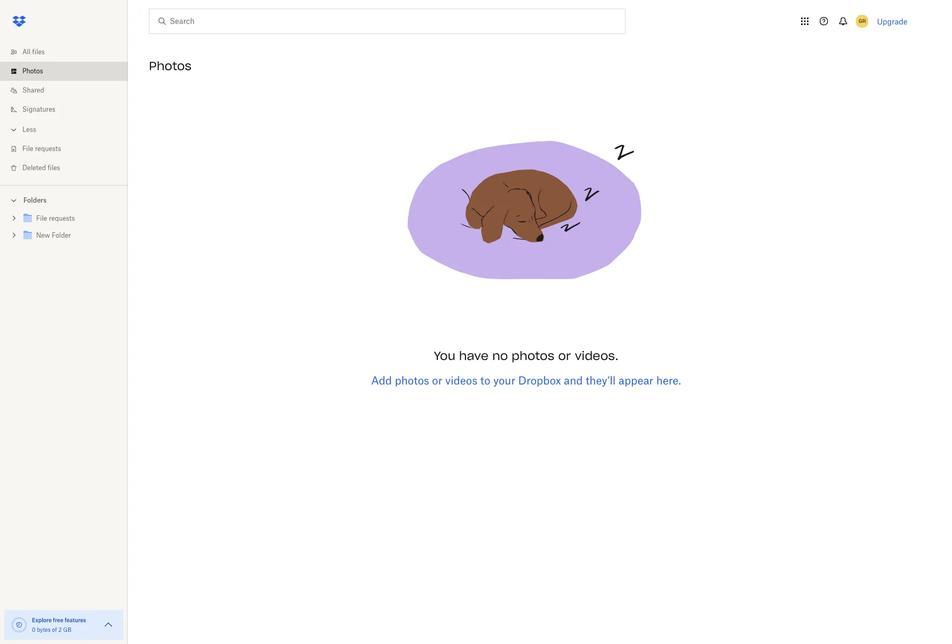Task type: describe. For each thing, give the bounding box(es) containing it.
deleted files
[[22, 164, 60, 172]]

less
[[22, 126, 36, 134]]

sleeping dog on a purple cushion. image
[[393, 81, 659, 347]]

they'll
[[586, 374, 616, 387]]

upgrade link
[[878, 17, 908, 26]]

to
[[481, 374, 491, 387]]

explore free features 0 bytes of 2 gb
[[32, 617, 86, 633]]

folders button
[[0, 192, 128, 208]]

you
[[434, 349, 456, 364]]

folder
[[52, 232, 71, 240]]

2
[[58, 627, 62, 633]]

your
[[494, 374, 516, 387]]

less image
[[9, 125, 19, 135]]

1 vertical spatial or
[[432, 374, 443, 387]]

0 vertical spatial file requests
[[22, 145, 61, 153]]

1 horizontal spatial photos
[[149, 59, 192, 73]]

here.
[[657, 374, 681, 387]]

all files link
[[9, 43, 128, 62]]

you have no photos or videos.
[[434, 349, 619, 364]]

bytes
[[37, 627, 51, 633]]

free
[[53, 617, 63, 624]]

add
[[371, 374, 392, 387]]

and
[[564, 374, 583, 387]]

appear
[[619, 374, 654, 387]]

shared
[[22, 86, 44, 94]]

1 vertical spatial file requests link
[[21, 212, 119, 226]]

dropbox image
[[9, 11, 30, 32]]

0 vertical spatial requests
[[35, 145, 61, 153]]

all
[[22, 48, 31, 56]]

have
[[459, 349, 489, 364]]

1 vertical spatial file requests
[[36, 215, 75, 222]]



Task type: locate. For each thing, give the bounding box(es) containing it.
requests up deleted files
[[35, 145, 61, 153]]

0
[[32, 627, 36, 633]]

deleted files link
[[9, 159, 128, 178]]

photos right 'add'
[[395, 374, 429, 387]]

file requests up the new folder
[[36, 215, 75, 222]]

of
[[52, 627, 57, 633]]

files for all files
[[32, 48, 45, 56]]

shared link
[[9, 81, 128, 100]]

1 horizontal spatial or
[[559, 349, 571, 364]]

0 horizontal spatial photos
[[22, 67, 43, 75]]

requests up folder
[[49, 215, 75, 222]]

or
[[559, 349, 571, 364], [432, 374, 443, 387]]

0 horizontal spatial or
[[432, 374, 443, 387]]

file
[[22, 145, 33, 153], [36, 215, 47, 222]]

0 horizontal spatial file
[[22, 145, 33, 153]]

gr
[[859, 18, 866, 24]]

list containing all files
[[0, 36, 128, 185]]

new folder link
[[21, 229, 119, 243]]

group
[[0, 208, 128, 252]]

videos.
[[575, 349, 619, 364]]

or up and
[[559, 349, 571, 364]]

photos list item
[[0, 62, 128, 81]]

or left videos
[[432, 374, 443, 387]]

signatures
[[22, 105, 55, 113]]

files right deleted
[[48, 164, 60, 172]]

0 vertical spatial photos
[[512, 349, 555, 364]]

new folder
[[36, 232, 71, 240]]

group containing file requests
[[0, 208, 128, 252]]

files right all
[[32, 48, 45, 56]]

photos inside "photos" link
[[22, 67, 43, 75]]

all files
[[22, 48, 45, 56]]

photos up dropbox
[[512, 349, 555, 364]]

deleted
[[22, 164, 46, 172]]

file requests
[[22, 145, 61, 153], [36, 215, 75, 222]]

videos
[[445, 374, 478, 387]]

file requests up deleted files
[[22, 145, 61, 153]]

0 vertical spatial files
[[32, 48, 45, 56]]

files
[[32, 48, 45, 56], [48, 164, 60, 172]]

upgrade
[[878, 17, 908, 26]]

1 vertical spatial file
[[36, 215, 47, 222]]

1 vertical spatial files
[[48, 164, 60, 172]]

add photos or videos to your dropbox and they'll appear here.
[[371, 374, 681, 387]]

signatures link
[[9, 100, 128, 119]]

0 vertical spatial or
[[559, 349, 571, 364]]

Search text field
[[170, 15, 604, 27]]

folders
[[23, 196, 47, 204]]

1 horizontal spatial file
[[36, 215, 47, 222]]

no
[[493, 349, 508, 364]]

1 horizontal spatial files
[[48, 164, 60, 172]]

0 horizontal spatial photos
[[395, 374, 429, 387]]

new
[[36, 232, 50, 240]]

file up new
[[36, 215, 47, 222]]

features
[[65, 617, 86, 624]]

0 horizontal spatial files
[[32, 48, 45, 56]]

0 vertical spatial file requests link
[[9, 139, 128, 159]]

photos
[[149, 59, 192, 73], [22, 67, 43, 75]]

list
[[0, 36, 128, 185]]

photos link
[[9, 62, 128, 81]]

file requests link
[[9, 139, 128, 159], [21, 212, 119, 226]]

file requests link up deleted files
[[9, 139, 128, 159]]

gr button
[[854, 13, 871, 30]]

gb
[[63, 627, 71, 633]]

quota usage element
[[11, 617, 28, 634]]

file requests link up new folder "link"
[[21, 212, 119, 226]]

1 vertical spatial photos
[[395, 374, 429, 387]]

files for deleted files
[[48, 164, 60, 172]]

file inside list
[[22, 145, 33, 153]]

file inside group
[[36, 215, 47, 222]]

1 vertical spatial requests
[[49, 215, 75, 222]]

files inside deleted files link
[[48, 164, 60, 172]]

explore
[[32, 617, 52, 624]]

photos
[[512, 349, 555, 364], [395, 374, 429, 387]]

1 horizontal spatial photos
[[512, 349, 555, 364]]

requests
[[35, 145, 61, 153], [49, 215, 75, 222]]

0 vertical spatial file
[[22, 145, 33, 153]]

add photos or videos to your dropbox and they'll appear here. link
[[371, 374, 681, 387]]

dropbox
[[519, 374, 561, 387]]

files inside all files link
[[32, 48, 45, 56]]

file down less
[[22, 145, 33, 153]]



Task type: vqa. For each thing, say whether or not it's contained in the screenshot.
Report at the left of page
no



